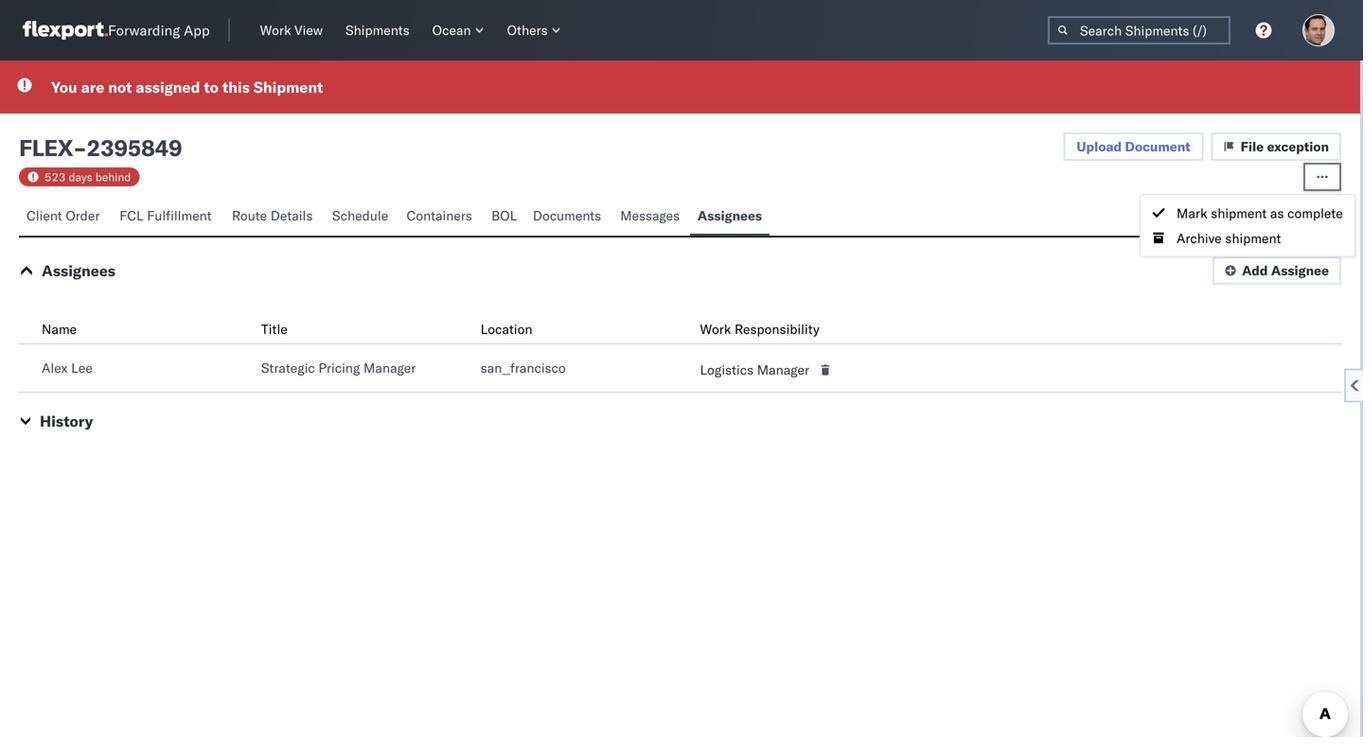 Task type: describe. For each thing, give the bounding box(es) containing it.
1 horizontal spatial assignees
[[697, 207, 762, 224]]

not
[[108, 78, 132, 97]]

details
[[270, 207, 313, 224]]

complete
[[1287, 205, 1343, 221]]

shipment for mark
[[1211, 205, 1267, 221]]

add
[[1242, 262, 1268, 279]]

upload document button
[[1063, 133, 1204, 161]]

document
[[1125, 138, 1190, 155]]

bol
[[491, 207, 517, 224]]

1 vertical spatial assignees
[[42, 261, 115, 280]]

bol button
[[484, 199, 525, 236]]

history button
[[40, 412, 93, 431]]

this
[[222, 78, 250, 97]]

strategic pricing manager
[[261, 360, 416, 376]]

upload document
[[1077, 138, 1190, 155]]

add assignee button
[[1213, 257, 1341, 285]]

containers button
[[399, 199, 484, 236]]

2395849
[[87, 133, 182, 162]]

responsibility
[[735, 321, 820, 337]]

san_francisco
[[481, 360, 566, 376]]

1 horizontal spatial manager
[[757, 362, 809, 378]]

client
[[27, 207, 62, 224]]

-
[[73, 133, 87, 162]]

pricing
[[318, 360, 360, 376]]

exception
[[1267, 138, 1329, 155]]

file
[[1241, 138, 1264, 155]]

flexport. image
[[23, 21, 108, 40]]

forwarding
[[108, 21, 180, 39]]

add assignee
[[1242, 262, 1329, 279]]

name
[[42, 321, 77, 337]]

you
[[51, 78, 77, 97]]

flex
[[19, 133, 73, 162]]

messages
[[620, 207, 680, 224]]

archive shipment
[[1177, 230, 1281, 246]]

ocean
[[432, 22, 471, 38]]

behind
[[95, 170, 131, 184]]

flex - 2395849
[[19, 133, 182, 162]]

documents button
[[525, 199, 613, 236]]

forwarding app
[[108, 21, 210, 39]]

containers
[[407, 207, 472, 224]]

alex
[[42, 360, 68, 376]]

shipments link
[[338, 18, 417, 43]]

messages button
[[613, 199, 690, 236]]

history
[[40, 412, 93, 431]]

fulfillment
[[147, 207, 212, 224]]

Search Shipments (/) text field
[[1048, 16, 1231, 44]]

you are not assigned to this shipment
[[51, 78, 323, 97]]

work for work view
[[260, 22, 291, 38]]

logistics manager
[[700, 362, 809, 378]]

lee
[[71, 360, 92, 376]]



Task type: locate. For each thing, give the bounding box(es) containing it.
app
[[184, 21, 210, 39]]

fcl fulfillment
[[120, 207, 212, 224]]

1 horizontal spatial assignees button
[[690, 199, 770, 236]]

manager
[[364, 360, 416, 376], [757, 362, 809, 378]]

0 vertical spatial assignees
[[697, 207, 762, 224]]

assignees button right messages
[[690, 199, 770, 236]]

fcl
[[120, 207, 144, 224]]

route
[[232, 207, 267, 224]]

0 horizontal spatial assignees
[[42, 261, 115, 280]]

order
[[66, 207, 100, 224]]

schedule button
[[325, 199, 399, 236]]

location
[[481, 321, 532, 337]]

title
[[261, 321, 288, 337]]

shipment
[[1211, 205, 1267, 221], [1225, 230, 1281, 246]]

are
[[81, 78, 104, 97]]

1 vertical spatial work
[[700, 321, 731, 337]]

assignees down the client order button
[[42, 261, 115, 280]]

shipments
[[346, 22, 410, 38]]

fcl fulfillment button
[[112, 199, 224, 236]]

alex lee
[[42, 360, 92, 376]]

0 vertical spatial shipment
[[1211, 205, 1267, 221]]

523 days behind
[[44, 170, 131, 184]]

route details
[[232, 207, 313, 224]]

1 horizontal spatial work
[[700, 321, 731, 337]]

others button
[[499, 18, 569, 43]]

logistics
[[700, 362, 754, 378]]

file exception
[[1241, 138, 1329, 155]]

ocean button
[[425, 18, 492, 43]]

assignees button
[[690, 199, 770, 236], [42, 261, 115, 280]]

to
[[204, 78, 219, 97]]

1 vertical spatial shipment
[[1225, 230, 1281, 246]]

as
[[1270, 205, 1284, 221]]

assignees
[[697, 207, 762, 224], [42, 261, 115, 280]]

strategic
[[261, 360, 315, 376]]

work up logistics
[[700, 321, 731, 337]]

schedule
[[332, 207, 388, 224]]

upload
[[1077, 138, 1122, 155]]

523
[[44, 170, 66, 184]]

others
[[507, 22, 548, 38]]

client order button
[[19, 199, 112, 236]]

documents
[[533, 207, 601, 224]]

work
[[260, 22, 291, 38], [700, 321, 731, 337]]

work view
[[260, 22, 323, 38]]

mark shipment as complete
[[1177, 205, 1343, 221]]

0 horizontal spatial assignees button
[[42, 261, 115, 280]]

work responsibility
[[700, 321, 820, 337]]

manager down "responsibility"
[[757, 362, 809, 378]]

work for work responsibility
[[700, 321, 731, 337]]

archive
[[1177, 230, 1222, 246]]

work view link
[[252, 18, 330, 43]]

client order
[[27, 207, 100, 224]]

assignees button down the client order button
[[42, 261, 115, 280]]

days
[[69, 170, 92, 184]]

assignees right the messages "button"
[[697, 207, 762, 224]]

0 horizontal spatial work
[[260, 22, 291, 38]]

0 vertical spatial work
[[260, 22, 291, 38]]

shipment down mark shipment as complete
[[1225, 230, 1281, 246]]

shipment for archive
[[1225, 230, 1281, 246]]

route details button
[[224, 199, 325, 236]]

0 vertical spatial assignees button
[[690, 199, 770, 236]]

shipment up archive shipment
[[1211, 205, 1267, 221]]

work left view
[[260, 22, 291, 38]]

assignee
[[1271, 262, 1329, 279]]

view
[[295, 22, 323, 38]]

mark
[[1177, 205, 1207, 221]]

0 horizontal spatial manager
[[364, 360, 416, 376]]

forwarding app link
[[23, 21, 210, 40]]

shipment
[[254, 78, 323, 97]]

assigned
[[136, 78, 200, 97]]

manager right pricing
[[364, 360, 416, 376]]

file exception button
[[1211, 133, 1341, 161], [1211, 133, 1341, 161]]

1 vertical spatial assignees button
[[42, 261, 115, 280]]



Task type: vqa. For each thing, say whether or not it's contained in the screenshot.
Incoterms
no



